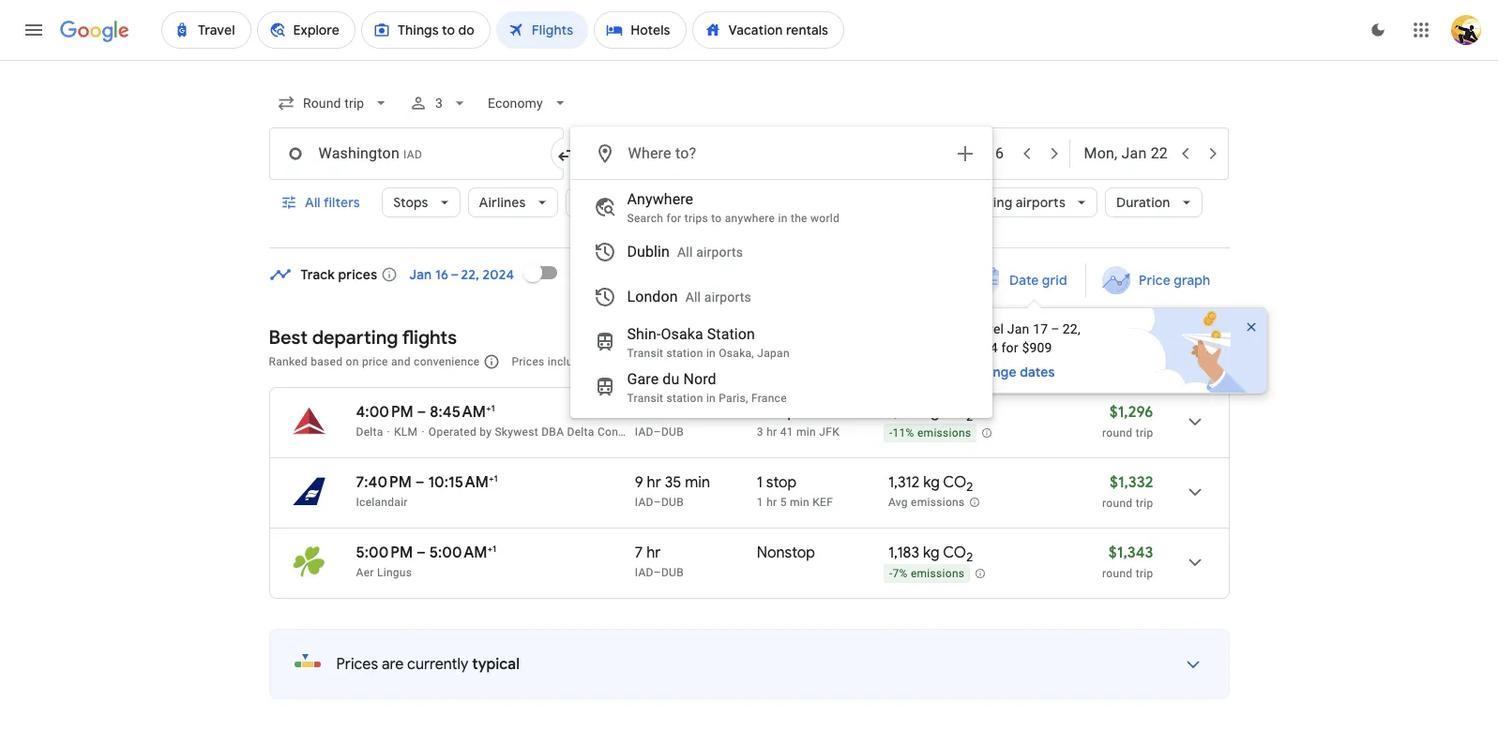 Task type: locate. For each thing, give the bounding box(es) containing it.
3 trip from the top
[[1136, 568, 1154, 581]]

7 hr iad – dub
[[635, 544, 684, 580]]

iad inside 7 hr iad – dub
[[635, 567, 654, 580]]

jan inside jan 17 – 22, 2024
[[1008, 322, 1030, 337]]

transit for gare
[[627, 392, 664, 405]]

– right 7:40 pm
[[415, 474, 425, 493]]

dub down total duration 7 hr. element
[[661, 567, 684, 580]]

flight details. leaves dulles international airport at 5:00 pm on tuesday, january 16 and arrives at dublin airport at 5:00 am on wednesday, january 17. image
[[1172, 540, 1218, 586]]

airports right connecting
[[1016, 194, 1066, 211]]

$1,332
[[1110, 474, 1154, 493]]

– inside 7 hr iad – dub
[[654, 567, 661, 580]]

and right price
[[391, 356, 411, 369]]

trip down 1332 us dollars text box
[[1136, 497, 1154, 510]]

co inside 1,312 kg co 2
[[943, 474, 967, 493]]

3 2 from the top
[[967, 550, 973, 566]]

stop up 5
[[766, 474, 797, 493]]

- down 1,183
[[889, 568, 893, 581]]

1 horizontal spatial prices
[[512, 356, 545, 369]]

0 horizontal spatial 3
[[435, 96, 443, 111]]

trip down $1,296
[[1136, 427, 1154, 440]]

for $909 change dates
[[968, 341, 1055, 381]]

delta
[[356, 426, 383, 439], [567, 426, 595, 439]]

+ inside 7:40 pm – 10:15 am + 1
[[489, 473, 494, 485]]

2 vertical spatial kg
[[923, 544, 940, 563]]

all inside dublin all airports
[[677, 245, 693, 260]]

transit down shin-
[[627, 347, 664, 360]]

trip down 1343 us dollars text field
[[1136, 568, 1154, 581]]

1332 US dollars text field
[[1110, 474, 1154, 493]]

iad down 7
[[635, 567, 654, 580]]

kg for 1,183
[[923, 544, 940, 563]]

all up osaka at the left top of page
[[686, 290, 701, 305]]

duration
[[1117, 194, 1171, 211]]

where
[[628, 145, 672, 162]]

anywhere
[[627, 190, 694, 208]]

2 vertical spatial co
[[943, 544, 967, 563]]

1 vertical spatial station
[[667, 392, 703, 405]]

1 vertical spatial 2024
[[968, 341, 998, 356]]

sort by:
[[1151, 353, 1200, 370]]

- down 1,126
[[889, 427, 893, 440]]

dates
[[1020, 364, 1055, 381]]

flight details. leaves dulles international airport at 4:00 pm on tuesday, january 16 and arrives at dublin airport at 8:45 am on wednesday, january 17. image
[[1172, 400, 1218, 445]]

hr right 9
[[647, 474, 661, 493]]

0 vertical spatial station
[[667, 347, 703, 360]]

for left trips
[[667, 212, 682, 225]]

all inside london all airports
[[686, 290, 701, 305]]

0 vertical spatial 1 stop flight. element
[[757, 403, 797, 425]]

iad inside 9 hr 35 min iad – dub
[[635, 496, 654, 510]]

kg inside 1,312 kg co 2
[[924, 474, 940, 493]]

– inside 5:00 pm – 5:00 am + 1
[[417, 544, 426, 563]]

2
[[967, 409, 973, 425], [967, 480, 974, 496], [967, 550, 973, 566]]

0 vertical spatial in
[[778, 212, 788, 225]]

1 vertical spatial prices
[[336, 656, 378, 675]]

2 1 stop flight. element from the top
[[757, 474, 797, 495]]

to
[[711, 212, 722, 225]]

are
[[382, 656, 404, 675]]

transit inside the gare du nord transit station in paris, france
[[627, 392, 664, 405]]

co up the avg emissions
[[943, 474, 967, 493]]

kg inside the 1,126 kg co 2
[[923, 403, 940, 422]]

+ for 10:15 am
[[489, 473, 494, 485]]

+ for 5:00 am
[[488, 543, 493, 556]]

0 vertical spatial kg
[[923, 403, 940, 422]]

2024
[[483, 266, 514, 283], [968, 341, 998, 356]]

co
[[943, 403, 967, 422], [943, 474, 967, 493], [943, 544, 967, 563]]

swap origin and destination. image
[[556, 143, 578, 165]]

kg inside "1,183 kg co 2"
[[923, 544, 940, 563]]

+ down "arrival time: 10:15 am on  wednesday, january 17." text field
[[488, 543, 493, 556]]

prices left are
[[336, 656, 378, 675]]

all left "filters"
[[304, 194, 320, 211]]

2 inside the 1,126 kg co 2
[[967, 409, 973, 425]]

london
[[627, 288, 678, 306]]

– down total duration 11 hr 45 min. element
[[654, 426, 661, 439]]

3 button
[[401, 81, 477, 126]]

0 vertical spatial stop
[[766, 403, 797, 422]]

round for $1,296
[[1103, 427, 1133, 440]]

kg
[[923, 403, 940, 422], [924, 474, 940, 493], [923, 544, 940, 563]]

2 station from the top
[[667, 392, 703, 405]]

in for shin-osaka station
[[706, 347, 716, 360]]

co inside "1,183 kg co 2"
[[943, 544, 967, 563]]

co inside the 1,126 kg co 2
[[943, 403, 967, 422]]

for up nord
[[702, 356, 717, 369]]

trip inside $1,343 round trip
[[1136, 568, 1154, 581]]

1 round from the top
[[1103, 427, 1133, 440]]

list box containing anywhere
[[571, 180, 991, 418]]

london (all airports), from your search history option
[[571, 275, 991, 320]]

1 vertical spatial trip
[[1136, 497, 1154, 510]]

1 vertical spatial airports
[[696, 245, 743, 260]]

jan right learn more about tracked prices icon
[[409, 266, 432, 283]]

kg for 1,312
[[924, 474, 940, 493]]

0 vertical spatial trip
[[1136, 427, 1154, 440]]

0 vertical spatial iad
[[635, 426, 654, 439]]

1 2 from the top
[[967, 409, 973, 425]]

layover (1 of 1) is a 1 hr 5 min layover at keflavík international airport in reykjavík. element
[[757, 495, 879, 510]]

round down 1343 us dollars text field
[[1103, 568, 1133, 581]]

0 horizontal spatial and
[[391, 356, 411, 369]]

2024 inside jan 17 – 22, 2024
[[968, 341, 998, 356]]

flights
[[402, 327, 457, 350]]

duration button
[[1105, 180, 1203, 225]]

2 inside 1,312 kg co 2
[[967, 480, 974, 496]]

0 vertical spatial airports
[[1016, 194, 1066, 211]]

+ up the by
[[486, 403, 491, 415]]

1 vertical spatial all
[[677, 245, 693, 260]]

round
[[1103, 427, 1133, 440], [1103, 497, 1133, 510], [1103, 568, 1133, 581]]

dub inside 7 hr iad – dub
[[661, 567, 684, 580]]

2 for 1,183
[[967, 550, 973, 566]]

jan up $909
[[1008, 322, 1030, 337]]

emissions down "1,183 kg co 2"
[[911, 568, 965, 581]]

trip for $1,332
[[1136, 497, 1154, 510]]

2 right 1,183
[[967, 550, 973, 566]]

all filters
[[304, 194, 360, 211]]

1 co from the top
[[943, 403, 967, 422]]

2 transit from the top
[[627, 392, 664, 405]]

round inside "$1,332 round trip"
[[1103, 497, 1133, 510]]

trip inside '$1,296 round trip'
[[1136, 427, 1154, 440]]

1 stop from the top
[[766, 403, 797, 422]]

min right 45
[[689, 403, 714, 422]]

optional charges and
[[769, 356, 884, 369]]

fees
[[677, 356, 699, 369]]

5:00 pm – 5:00 am + 1
[[356, 543, 497, 563]]

2 vertical spatial 2
[[967, 550, 973, 566]]

prices
[[512, 356, 545, 369], [336, 656, 378, 675]]

emissions down 1,312 kg co 2
[[911, 497, 965, 510]]

9 hr 35 min iad – dub
[[635, 474, 710, 510]]

hr right 11 in the bottom left of the page
[[650, 403, 665, 422]]

station inside the gare du nord transit station in paris, france
[[667, 392, 703, 405]]

include
[[548, 356, 586, 369]]

airports for dublin
[[696, 245, 743, 260]]

0 vertical spatial price
[[658, 194, 689, 211]]

dub inside 9 hr 35 min iad – dub
[[661, 496, 684, 510]]

gare du nord option
[[571, 365, 991, 410]]

2 dub from the top
[[661, 496, 684, 510]]

jan for 17 – 22,
[[1008, 322, 1030, 337]]

shin-
[[627, 326, 661, 343]]

all
[[304, 194, 320, 211], [677, 245, 693, 260], [686, 290, 701, 305]]

and right charges
[[861, 356, 881, 369]]

hr left 5
[[767, 496, 777, 510]]

round down $1,296
[[1103, 427, 1133, 440]]

find the best price region
[[269, 251, 1287, 394]]

2 right 1,312
[[967, 480, 974, 496]]

- for 1,183
[[889, 568, 893, 581]]

1 1 stop flight. element from the top
[[757, 403, 797, 425]]

iad down 11 in the bottom left of the page
[[635, 426, 654, 439]]

airports down 'to'
[[696, 245, 743, 260]]

1 vertical spatial stop
[[766, 474, 797, 493]]

min right 5
[[790, 496, 810, 510]]

1 stop flight. element up 41
[[757, 403, 797, 425]]

3 round from the top
[[1103, 568, 1133, 581]]

0 horizontal spatial prices
[[336, 656, 378, 675]]

price for price graph
[[1139, 272, 1171, 289]]

price graph button
[[1091, 264, 1226, 297]]

connecting airports
[[940, 194, 1066, 211]]

hr inside 7 hr iad – dub
[[647, 544, 661, 563]]

2 horizontal spatial for
[[1002, 341, 1019, 356]]

in left the
[[778, 212, 788, 225]]

japan
[[758, 347, 790, 360]]

trip for $1,343
[[1136, 568, 1154, 581]]

1 iad from the top
[[635, 426, 654, 439]]

price up trips
[[658, 194, 689, 211]]

station for du
[[667, 392, 703, 405]]

dublin all airports
[[627, 243, 743, 261]]

2 vertical spatial dub
[[661, 567, 684, 580]]

– down total duration 7 hr. element
[[654, 567, 661, 580]]

1 right 5:00 am
[[493, 543, 497, 556]]

round for $1,332
[[1103, 497, 1133, 510]]

dub
[[661, 426, 684, 439], [661, 496, 684, 510], [661, 567, 684, 580]]

nonstop
[[757, 544, 815, 563]]

–
[[417, 403, 426, 422], [654, 426, 661, 439], [415, 474, 425, 493], [654, 496, 661, 510], [417, 544, 426, 563], [654, 567, 661, 580]]

2 vertical spatial airports
[[705, 290, 752, 305]]

2 trip from the top
[[1136, 497, 1154, 510]]

list box
[[571, 180, 991, 418]]

delta right dba
[[567, 426, 595, 439]]

layover (1 of 1) is a 3 hr 41 min layover at john f. kennedy international airport in new york. element
[[757, 425, 879, 440]]

2024 right 16 – 22,
[[483, 266, 514, 283]]

1 vertical spatial -
[[889, 568, 893, 581]]

1 vertical spatial round
[[1103, 497, 1133, 510]]

None field
[[269, 86, 398, 120], [480, 86, 577, 120], [269, 86, 398, 120], [480, 86, 577, 120]]

iad inside 11 hr 45 min iad – dub
[[635, 426, 654, 439]]

kef
[[813, 496, 833, 510]]

in inside the gare du nord transit station in paris, france
[[706, 392, 716, 405]]

dublin
[[627, 243, 670, 261]]

1 right "paris,"
[[757, 403, 763, 422]]

1 inside 7:40 pm – 10:15 am + 1
[[494, 473, 498, 485]]

1 stop flight. element for 9 hr 35 min
[[757, 474, 797, 495]]

2 - from the top
[[889, 568, 893, 581]]

0 vertical spatial jan
[[409, 266, 432, 283]]

– inside 11 hr 45 min iad – dub
[[654, 426, 661, 439]]

0 vertical spatial 2
[[967, 409, 973, 425]]

kg up -7% emissions
[[923, 544, 940, 563]]

airports inside dublin all airports
[[696, 245, 743, 260]]

11%
[[893, 427, 915, 440]]

1 stop flight. element
[[757, 403, 797, 425], [757, 474, 797, 495]]

3 dub from the top
[[661, 567, 684, 580]]

emissions down the 1,126 kg co 2
[[918, 427, 972, 440]]

hr for 9 hr 35 min
[[647, 474, 661, 493]]

more details image
[[1171, 643, 1216, 688]]

1 and from the left
[[391, 356, 411, 369]]

1 vertical spatial transit
[[627, 392, 664, 405]]

stop inside 1 stop 1 hr 5 min kef
[[766, 474, 797, 493]]

operated by skywest dba delta connection
[[429, 426, 658, 439]]

+ up 'du'
[[667, 356, 674, 369]]

– up klm
[[417, 403, 426, 422]]

kg up -11% emissions
[[923, 403, 940, 422]]

– inside 9 hr 35 min iad – dub
[[654, 496, 661, 510]]

change appearance image
[[1356, 8, 1401, 53]]

in inside shin-osaka station transit station in osaka, japan
[[706, 347, 716, 360]]

round inside $1,343 round trip
[[1103, 568, 1133, 581]]

1 trip from the top
[[1136, 427, 1154, 440]]

all for london
[[686, 290, 701, 305]]

dub for 45
[[661, 426, 684, 439]]

in down nord
[[706, 392, 716, 405]]

station
[[707, 326, 755, 343]]

1 left 5
[[757, 496, 764, 510]]

station down 'du'
[[667, 392, 703, 405]]

1 vertical spatial 3
[[720, 356, 727, 369]]

2 vertical spatial iad
[[635, 567, 654, 580]]

+ inside 4:00 pm – 8:45 am + 1
[[486, 403, 491, 415]]

$1,296 round trip
[[1103, 403, 1154, 440]]

min right 35
[[685, 474, 710, 493]]

round down 1332 us dollars text box
[[1103, 497, 1133, 510]]

price left graph
[[1139, 272, 1171, 289]]

hr right 7
[[647, 544, 661, 563]]

3 co from the top
[[943, 544, 967, 563]]

1 horizontal spatial jan
[[1008, 322, 1030, 337]]

1 delta from the left
[[356, 426, 383, 439]]

stop for 11 hr 45 min
[[766, 403, 797, 422]]

for
[[667, 212, 682, 225], [1002, 341, 1019, 356], [702, 356, 717, 369]]

2 2 from the top
[[967, 480, 974, 496]]

1 vertical spatial jan
[[1008, 322, 1030, 337]]

1 horizontal spatial delta
[[567, 426, 595, 439]]

0 horizontal spatial jan
[[409, 266, 432, 283]]

station down osaka at the left top of page
[[667, 347, 703, 360]]

kg up the avg emissions
[[924, 474, 940, 493]]

dub inside 11 hr 45 min iad – dub
[[661, 426, 684, 439]]

airports inside london all airports
[[705, 290, 752, 305]]

dub down 45
[[661, 426, 684, 439]]

1 dub from the top
[[661, 426, 684, 439]]

0 horizontal spatial for
[[667, 212, 682, 225]]

– inside 4:00 pm – 8:45 am + 1
[[417, 403, 426, 422]]

world
[[811, 212, 840, 225]]

min right 41
[[797, 426, 816, 439]]

best departing flights main content
[[269, 251, 1287, 731]]

None text field
[[269, 128, 563, 180]]

2 round from the top
[[1103, 497, 1133, 510]]

1 up the by
[[491, 403, 495, 415]]

– right 5:00 pm text field
[[417, 544, 426, 563]]

dub down 35
[[661, 496, 684, 510]]

2 vertical spatial trip
[[1136, 568, 1154, 581]]

stops button
[[382, 180, 460, 225]]

1 right 10:15 am
[[494, 473, 498, 485]]

du
[[663, 371, 680, 388]]

0 vertical spatial dub
[[661, 426, 684, 439]]

Return text field
[[1084, 129, 1171, 179]]

hr inside 9 hr 35 min iad – dub
[[647, 474, 661, 493]]

stops
[[393, 194, 428, 211]]

2 co from the top
[[943, 474, 967, 493]]

list box inside enter your destination dialog
[[571, 180, 991, 418]]

min inside 9 hr 35 min iad – dub
[[685, 474, 710, 493]]

2 vertical spatial 3
[[757, 426, 764, 439]]

1 vertical spatial in
[[706, 347, 716, 360]]

1
[[491, 403, 495, 415], [757, 403, 763, 422], [494, 473, 498, 485], [757, 474, 763, 493], [757, 496, 764, 510], [493, 543, 497, 556]]

jan for 16 – 22,
[[409, 266, 432, 283]]

trip inside "$1,332 round trip"
[[1136, 497, 1154, 510]]

0 vertical spatial -
[[889, 427, 893, 440]]

osaka
[[661, 326, 703, 343]]

0 vertical spatial co
[[943, 403, 967, 422]]

1 vertical spatial price
[[1139, 272, 1171, 289]]

jfk
[[819, 426, 840, 439]]

5:00 am
[[430, 544, 488, 563]]

2 vertical spatial in
[[706, 392, 716, 405]]

0 vertical spatial emissions
[[918, 427, 972, 440]]

0 vertical spatial transit
[[627, 347, 664, 360]]

2 iad from the top
[[635, 496, 654, 510]]

2 vertical spatial round
[[1103, 568, 1133, 581]]

45
[[668, 403, 686, 422]]

emissions for 1,183
[[911, 568, 965, 581]]

2 inside "1,183 kg co 2"
[[967, 550, 973, 566]]

all inside the all filters button
[[304, 194, 320, 211]]

1 transit from the top
[[627, 347, 664, 360]]

0 horizontal spatial delta
[[356, 426, 383, 439]]

Departure text field
[[926, 129, 1012, 179]]

0 horizontal spatial 2024
[[483, 266, 514, 283]]

track prices
[[301, 266, 377, 283]]

prices right learn more about ranking icon
[[512, 356, 545, 369]]

2 vertical spatial emissions
[[911, 568, 965, 581]]

0 vertical spatial 2024
[[483, 266, 514, 283]]

shin-osaka station option
[[571, 320, 991, 365]]

and
[[391, 356, 411, 369], [861, 356, 881, 369]]

1 horizontal spatial 2024
[[968, 341, 998, 356]]

by:
[[1181, 353, 1200, 370]]

1 horizontal spatial price
[[1139, 272, 1171, 289]]

loading results progress bar
[[0, 60, 1499, 64]]

Arrival time: 5:00 AM on  Wednesday, January 17. text field
[[430, 543, 497, 563]]

1 - from the top
[[889, 427, 893, 440]]

1 vertical spatial 1 stop flight. element
[[757, 474, 797, 495]]

2 stop from the top
[[766, 474, 797, 493]]

trip
[[1136, 427, 1154, 440], [1136, 497, 1154, 510], [1136, 568, 1154, 581]]

sort by: button
[[1144, 344, 1230, 378]]

dublin (all airports), from your search history option
[[571, 230, 991, 275]]

2 horizontal spatial 3
[[757, 426, 764, 439]]

iad down 9
[[635, 496, 654, 510]]

total duration 7 hr. element
[[635, 544, 757, 566]]

round inside '$1,296 round trip'
[[1103, 427, 1133, 440]]

1 vertical spatial dub
[[661, 496, 684, 510]]

transit down gare
[[627, 392, 664, 405]]

1 horizontal spatial and
[[861, 356, 881, 369]]

2 vertical spatial all
[[686, 290, 701, 305]]

0 vertical spatial all
[[304, 194, 320, 211]]

total duration 11 hr 45 min. element
[[635, 403, 757, 425]]

16 – 22,
[[435, 266, 479, 283]]

0 vertical spatial 3
[[435, 96, 443, 111]]

hr left 41
[[767, 426, 777, 439]]

 image
[[387, 426, 390, 439]]

convenience
[[414, 356, 480, 369]]

1,183 kg co 2
[[889, 544, 973, 566]]

1 vertical spatial 2
[[967, 480, 974, 496]]

2 up -11% emissions
[[967, 409, 973, 425]]

transit inside shin-osaka station transit station in osaka, japan
[[627, 347, 664, 360]]

– down total duration 9 hr 35 min. element
[[654, 496, 661, 510]]

delta down 4:00 pm text field
[[356, 426, 383, 439]]

change
[[968, 364, 1017, 381]]

co up -7% emissions
[[943, 544, 967, 563]]

passenger assistance
[[991, 356, 1107, 369]]

2024 down travel
[[968, 341, 998, 356]]

hr inside 11 hr 45 min iad – dub
[[650, 403, 665, 422]]

0 horizontal spatial price
[[658, 194, 689, 211]]

learn more about tracked prices image
[[381, 266, 398, 283]]

3 iad from the top
[[635, 567, 654, 580]]

airports up station
[[705, 290, 752, 305]]

+ down the by
[[489, 473, 494, 485]]

iad for 9
[[635, 496, 654, 510]]

1 vertical spatial kg
[[924, 474, 940, 493]]

price inside popup button
[[658, 194, 689, 211]]

1 vertical spatial iad
[[635, 496, 654, 510]]

1 vertical spatial co
[[943, 474, 967, 493]]

stop inside 1 stop 3 hr 41 min jfk
[[766, 403, 797, 422]]

+ inside 5:00 pm – 5:00 am + 1
[[488, 543, 493, 556]]

7:40 pm – 10:15 am + 1
[[356, 473, 498, 493]]

for left $909
[[1002, 341, 1019, 356]]

for inside anywhere search for trips to anywhere in the world
[[667, 212, 682, 225]]

trips
[[685, 212, 708, 225]]

None search field
[[269, 81, 1230, 419]]

iad
[[635, 426, 654, 439], [635, 496, 654, 510], [635, 567, 654, 580]]

in inside anywhere search for trips to anywhere in the world
[[778, 212, 788, 225]]

none search field containing where to?
[[269, 81, 1230, 419]]

in right fees
[[706, 347, 716, 360]]

co up -11% emissions
[[943, 403, 967, 422]]

station
[[667, 347, 703, 360], [667, 392, 703, 405]]

0 vertical spatial round
[[1103, 427, 1133, 440]]

stop up 41
[[766, 403, 797, 422]]

assistance
[[1050, 356, 1107, 369]]

1 station from the top
[[667, 347, 703, 360]]

7%
[[893, 568, 908, 581]]

11
[[635, 403, 647, 422]]

all down trips
[[677, 245, 693, 260]]

price inside button
[[1139, 272, 1171, 289]]

jan
[[409, 266, 432, 283], [1008, 322, 1030, 337]]

hr inside 1 stop 3 hr 41 min jfk
[[767, 426, 777, 439]]

1 stop flight. element up 5
[[757, 474, 797, 495]]

0 vertical spatial prices
[[512, 356, 545, 369]]

station inside shin-osaka station transit station in osaka, japan
[[667, 347, 703, 360]]

date grid
[[1009, 272, 1067, 289]]



Task type: describe. For each thing, give the bounding box(es) containing it.
flight details. leaves dulles international airport at 7:40 pm on tuesday, january 16 and arrives at dublin airport at 10:15 am on wednesday, january 17. image
[[1172, 470, 1218, 515]]

total duration 9 hr 35 min. element
[[635, 474, 757, 495]]

$1,343 round trip
[[1103, 544, 1154, 581]]

3 inside 1 stop 3 hr 41 min jfk
[[757, 426, 764, 439]]

11 hr 45 min iad – dub
[[635, 403, 714, 439]]

learn more about ranking image
[[484, 354, 500, 371]]

by
[[480, 426, 492, 439]]

klm
[[394, 426, 418, 439]]

icelandair
[[356, 496, 408, 510]]

required
[[589, 356, 632, 369]]

graph
[[1174, 272, 1211, 289]]

iad for 11
[[635, 426, 654, 439]]

hr inside 1 stop 1 hr 5 min kef
[[767, 496, 777, 510]]

passenger
[[991, 356, 1047, 369]]

1 inside 5:00 pm – 5:00 am + 1
[[493, 543, 497, 556]]

optional
[[769, 356, 813, 369]]

connection
[[598, 426, 658, 439]]

leaves dulles international airport at 4:00 pm on tuesday, january 16 and arrives at dublin airport at 8:45 am on wednesday, january 17. element
[[356, 403, 495, 422]]

connecting airports button
[[929, 180, 1098, 225]]

Departure time: 7:40 PM. text field
[[356, 474, 412, 493]]

transit for shin-
[[627, 347, 664, 360]]

best
[[269, 327, 308, 350]]

stop for 9 hr 35 min
[[766, 474, 797, 493]]

station for osaka
[[667, 347, 703, 360]]

aer lingus
[[356, 567, 412, 580]]

9
[[635, 474, 644, 493]]

jan 16 – 22, 2024
[[409, 266, 514, 283]]

on
[[346, 356, 359, 369]]

all for dublin
[[677, 245, 693, 260]]

airlines
[[479, 194, 526, 211]]

adults.
[[730, 356, 766, 369]]

2 for 1,312
[[967, 480, 974, 496]]

to?
[[675, 145, 696, 162]]

leaves dulles international airport at 7:40 pm on tuesday, january 16 and arrives at dublin airport at 10:15 am on wednesday, january 17. element
[[356, 473, 498, 493]]

4:00 pm
[[356, 403, 414, 422]]

enter your destination dialog
[[570, 127, 992, 419]]

bags
[[577, 194, 607, 211]]

dub for 35
[[661, 496, 684, 510]]

ranked based on price and convenience
[[269, 356, 480, 369]]

airlines button
[[468, 180, 558, 225]]

date grid button
[[961, 264, 1082, 297]]

anywhere search for trips to anywhere in the world
[[627, 190, 840, 225]]

leaves dulles international airport at 5:00 pm on tuesday, january 16 and arrives at dublin airport at 5:00 am on wednesday, january 17. element
[[356, 543, 497, 563]]

1,126 kg co 2
[[889, 403, 973, 425]]

co for 1,126
[[943, 403, 967, 422]]

search
[[627, 212, 664, 225]]

dba
[[542, 426, 564, 439]]

min inside 11 hr 45 min iad – dub
[[689, 403, 714, 422]]

prices for prices include required taxes + fees for 3 adults.
[[512, 356, 545, 369]]

destination, select multiple airports image
[[954, 143, 976, 165]]

price
[[362, 356, 388, 369]]

- for 1,126
[[889, 427, 893, 440]]

departing
[[312, 327, 398, 350]]

based
[[311, 356, 343, 369]]

2 for 1,126
[[967, 409, 973, 425]]

1 horizontal spatial 3
[[720, 356, 727, 369]]

for inside for $909 change dates
[[1002, 341, 1019, 356]]

Departure time: 5:00 PM. text field
[[356, 544, 413, 563]]

Arrival time: 8:45 AM on  Wednesday, January 17. text field
[[430, 403, 495, 422]]

$1,296
[[1110, 403, 1154, 422]]

1 inside 4:00 pm – 8:45 am + 1
[[491, 403, 495, 415]]

8:45 am
[[430, 403, 486, 422]]

Departure time: 4:00 PM. text field
[[356, 403, 414, 422]]

connecting
[[940, 194, 1013, 211]]

all filters button
[[269, 180, 375, 225]]

nord
[[684, 371, 717, 388]]

trip for $1,296
[[1136, 427, 1154, 440]]

charges
[[816, 356, 858, 369]]

shin-osaka station transit station in osaka, japan
[[627, 326, 790, 360]]

france
[[752, 392, 787, 405]]

1,126
[[889, 403, 920, 422]]

change dates button
[[968, 363, 1097, 382]]

$909
[[1022, 341, 1052, 356]]

london all airports
[[627, 288, 752, 306]]

sort
[[1151, 353, 1178, 370]]

Where else? text field
[[627, 131, 943, 176]]

airports for london
[[705, 290, 752, 305]]

nonstop flight. element
[[757, 544, 815, 566]]

1 stop flight. element for 11 hr 45 min
[[757, 403, 797, 425]]

min inside 1 stop 1 hr 5 min kef
[[790, 496, 810, 510]]

filters
[[323, 194, 360, 211]]

5
[[780, 496, 787, 510]]

skywest
[[495, 426, 539, 439]]

3 inside popup button
[[435, 96, 443, 111]]

$1,332 round trip
[[1103, 474, 1154, 510]]

$1,343
[[1109, 544, 1154, 563]]

bags button
[[565, 180, 639, 225]]

co for 1,183
[[943, 544, 967, 563]]

round for $1,343
[[1103, 568, 1133, 581]]

co for 1,312
[[943, 474, 967, 493]]

1 vertical spatial emissions
[[911, 497, 965, 510]]

1 horizontal spatial for
[[702, 356, 717, 369]]

1,312
[[889, 474, 920, 493]]

emissions for 1,126
[[918, 427, 972, 440]]

1343 US dollars text field
[[1109, 544, 1154, 563]]

– inside 7:40 pm – 10:15 am + 1
[[415, 474, 425, 493]]

in for gare du nord
[[706, 392, 716, 405]]

min inside 1 stop 3 hr 41 min jfk
[[797, 426, 816, 439]]

2 and from the left
[[861, 356, 881, 369]]

35
[[665, 474, 682, 493]]

airports inside connecting airports popup button
[[1016, 194, 1066, 211]]

7:40 pm
[[356, 474, 412, 493]]

17 – 22,
[[1033, 322, 1081, 337]]

date
[[1009, 272, 1039, 289]]

price for price
[[658, 194, 689, 211]]

anywhere option
[[571, 185, 991, 230]]

Arrival time: 10:15 AM on  Wednesday, January 17. text field
[[428, 473, 498, 493]]

2024 for jan 16 – 22, 2024
[[483, 266, 514, 283]]

where to?
[[628, 145, 696, 162]]

2 delta from the left
[[567, 426, 595, 439]]

1 up 'layover (1 of 1) is a 1 hr 5 min layover at keflavík international airport in reykjavík.' "element"
[[757, 474, 763, 493]]

main menu image
[[23, 19, 45, 41]]

aer
[[356, 567, 374, 580]]

price graph
[[1139, 272, 1211, 289]]

-11% emissions
[[889, 427, 972, 440]]

1296 US dollars text field
[[1110, 403, 1154, 422]]

4:00 pm – 8:45 am + 1
[[356, 403, 495, 422]]

hr for 11 hr 45 min
[[650, 403, 665, 422]]

close image
[[1244, 320, 1259, 335]]

track
[[301, 266, 335, 283]]

currently
[[407, 656, 469, 675]]

kg for 1,126
[[923, 403, 940, 422]]

5:00 pm
[[356, 544, 413, 563]]

-7% emissions
[[889, 568, 965, 581]]

passenger assistance button
[[991, 356, 1107, 369]]

1 inside 1 stop 3 hr 41 min jfk
[[757, 403, 763, 422]]

prices for prices are currently typical
[[336, 656, 378, 675]]

2024 for jan 17 – 22, 2024
[[968, 341, 998, 356]]

+ for 8:45 am
[[486, 403, 491, 415]]

hr for 7 hr
[[647, 544, 661, 563]]

travel
[[968, 322, 1008, 337]]

grid
[[1042, 272, 1067, 289]]

gare
[[627, 371, 659, 388]]

taxes
[[635, 356, 664, 369]]

anywhere
[[725, 212, 775, 225]]

paris,
[[719, 392, 748, 405]]

typical
[[472, 656, 520, 675]]



Task type: vqa. For each thing, say whether or not it's contained in the screenshot.
expensive
no



